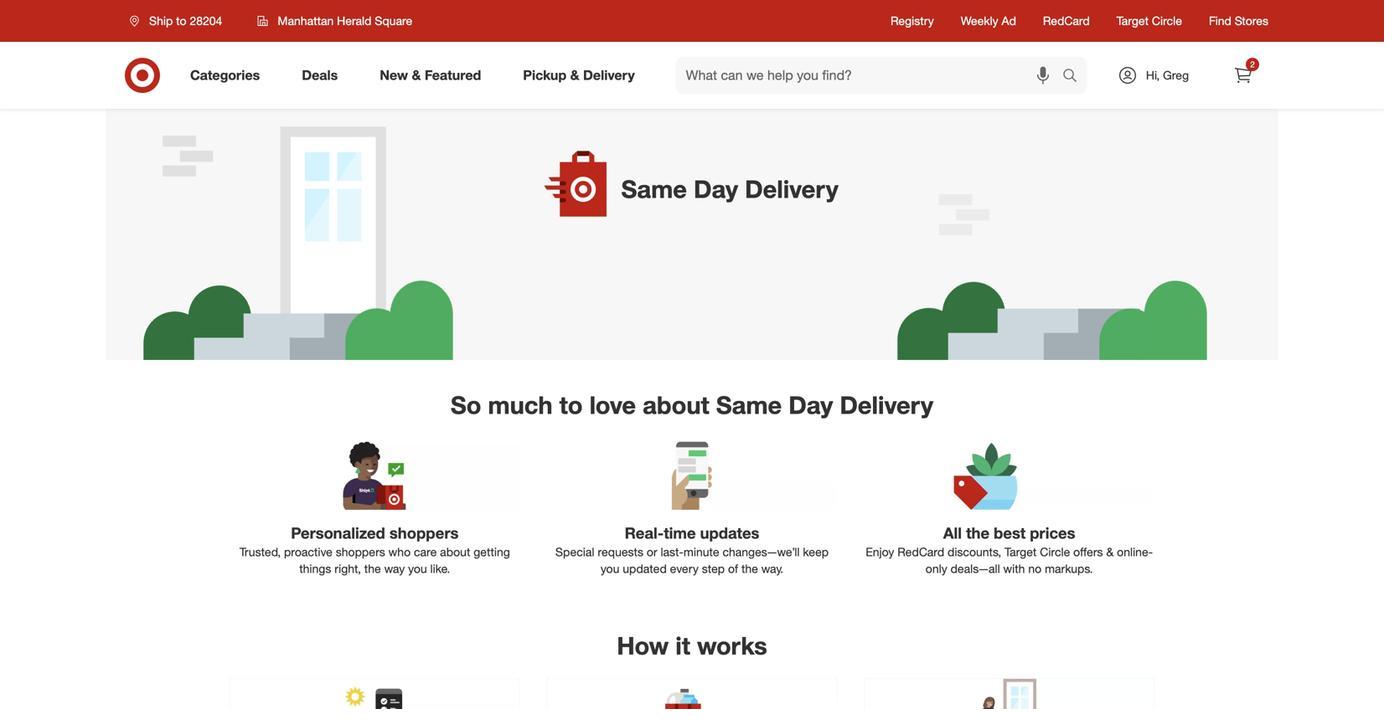Task type: vqa. For each thing, say whether or not it's contained in the screenshot.
bottom Target
yes



Task type: locate. For each thing, give the bounding box(es) containing it.
1 vertical spatial about
[[440, 545, 470, 560]]

markups.
[[1045, 562, 1093, 577]]

& right pickup
[[570, 67, 580, 83]]

deals
[[302, 67, 338, 83]]

to 28204 from charlotte midtown as soon as 5pm today
[[621, 181, 820, 216]]

target circle link
[[1117, 13, 1182, 29]]

target up hi,
[[1117, 13, 1149, 28]]

today
[[721, 200, 754, 216]]

1 vertical spatial to
[[621, 181, 633, 197]]

to right ship
[[176, 13, 186, 28]]

you down the care
[[408, 562, 427, 577]]

1 vertical spatial shoppers
[[336, 545, 385, 560]]

as left the soon at the left top of the page
[[621, 200, 635, 216]]

you down 'requests'
[[601, 562, 620, 577]]

0 horizontal spatial delivery
[[583, 67, 635, 83]]

pickup & delivery link
[[509, 57, 656, 94]]

you
[[408, 562, 427, 577], [601, 562, 620, 577]]

to
[[176, 13, 186, 28], [621, 181, 633, 197], [559, 390, 583, 420]]

new
[[380, 67, 408, 83]]

love
[[590, 390, 636, 420]]

1 horizontal spatial same
[[716, 390, 782, 420]]

1 horizontal spatial circle
[[1152, 13, 1182, 28]]

to left love at the bottom left
[[559, 390, 583, 420]]

same
[[621, 174, 687, 204], [716, 390, 782, 420]]

the up discounts,
[[966, 524, 990, 543]]

target up with
[[1005, 545, 1037, 560]]

& inside "link"
[[412, 67, 421, 83]]

1 horizontal spatial as
[[672, 200, 686, 216]]

0 horizontal spatial the
[[364, 562, 381, 577]]

care
[[414, 545, 437, 560]]

delivery
[[583, 67, 635, 83], [745, 174, 839, 204], [840, 390, 934, 420]]

0 horizontal spatial about
[[440, 545, 470, 560]]

28204 up the soon at the left top of the page
[[637, 181, 674, 197]]

2 you from the left
[[601, 562, 620, 577]]

so much to love about same day delivery
[[451, 390, 934, 420]]

What can we help you find? suggestions appear below search field
[[676, 57, 1067, 94]]

1 vertical spatial redcard
[[898, 545, 944, 560]]

you inside personalized shoppers trusted, proactive shoppers who care about getting things right, the way you like.
[[408, 562, 427, 577]]

as
[[621, 200, 635, 216], [672, 200, 686, 216]]

deals link
[[288, 57, 359, 94]]

1 vertical spatial circle
[[1040, 545, 1070, 560]]

1 horizontal spatial &
[[570, 67, 580, 83]]

28204 inside the to 28204 from charlotte midtown as soon as 5pm today
[[637, 181, 674, 197]]

1 horizontal spatial 28204
[[637, 181, 674, 197]]

0 horizontal spatial 28204
[[190, 13, 222, 28]]

updates
[[700, 524, 760, 543]]

0 vertical spatial same
[[621, 174, 687, 204]]

the right of
[[742, 562, 758, 577]]

0 vertical spatial to
[[176, 13, 186, 28]]

1 vertical spatial target
[[1005, 545, 1037, 560]]

charlotte
[[709, 181, 764, 197]]

updated
[[623, 562, 667, 577]]

personalized shoppers trusted, proactive shoppers who care about getting things right, the way you like.
[[240, 524, 510, 577]]

charlotte midtown button
[[709, 180, 820, 199]]

0 vertical spatial delivery
[[583, 67, 635, 83]]

0 horizontal spatial as
[[621, 200, 635, 216]]

right,
[[335, 562, 361, 577]]

0 horizontal spatial circle
[[1040, 545, 1070, 560]]

about right love at the bottom left
[[643, 390, 710, 420]]

2 horizontal spatial &
[[1106, 545, 1114, 560]]

weekly ad link
[[961, 13, 1016, 29]]

1 horizontal spatial you
[[601, 562, 620, 577]]

& right offers
[[1106, 545, 1114, 560]]

1 horizontal spatial target
[[1117, 13, 1149, 28]]

0 vertical spatial 28204
[[190, 13, 222, 28]]

0 horizontal spatial target
[[1005, 545, 1037, 560]]

much
[[488, 390, 553, 420]]

redcard
[[1043, 13, 1090, 28], [898, 545, 944, 560]]

the left way
[[364, 562, 381, 577]]

0 horizontal spatial you
[[408, 562, 427, 577]]

circle down prices
[[1040, 545, 1070, 560]]

midtown
[[768, 181, 820, 197]]

28204 inside dropdown button
[[190, 13, 222, 28]]

square
[[375, 13, 412, 28]]

0 vertical spatial circle
[[1152, 13, 1182, 28]]

things
[[299, 562, 331, 577]]

1 horizontal spatial shoppers
[[390, 524, 459, 543]]

shoppers
[[390, 524, 459, 543], [336, 545, 385, 560]]

getting
[[474, 545, 510, 560]]

1 horizontal spatial the
[[742, 562, 758, 577]]

circle
[[1152, 13, 1182, 28], [1040, 545, 1070, 560]]

shoppers up the care
[[390, 524, 459, 543]]

categories
[[190, 67, 260, 83]]

or
[[647, 545, 657, 560]]

0 horizontal spatial &
[[412, 67, 421, 83]]

2 vertical spatial to
[[559, 390, 583, 420]]

you inside real-time updates special requests or last-minute changes—we'll keep you updated every step of the way.
[[601, 562, 620, 577]]

28204
[[190, 13, 222, 28], [637, 181, 674, 197]]

with
[[1003, 562, 1025, 577]]

1 vertical spatial day
[[789, 390, 833, 420]]

featured
[[425, 67, 481, 83]]

2 horizontal spatial to
[[621, 181, 633, 197]]

2 horizontal spatial delivery
[[840, 390, 934, 420]]

requests
[[598, 545, 643, 560]]

as down "from" at the top of the page
[[672, 200, 686, 216]]

categories link
[[176, 57, 281, 94]]

target
[[1117, 13, 1149, 28], [1005, 545, 1037, 560]]

1 you from the left
[[408, 562, 427, 577]]

redcard up only
[[898, 545, 944, 560]]

delivery for pickup & delivery
[[583, 67, 635, 83]]

the
[[966, 524, 990, 543], [364, 562, 381, 577], [742, 562, 758, 577]]

redcard up search
[[1043, 13, 1090, 28]]

circle inside target circle link
[[1152, 13, 1182, 28]]

2 horizontal spatial the
[[966, 524, 990, 543]]

0 vertical spatial shoppers
[[390, 524, 459, 543]]

&
[[412, 67, 421, 83], [570, 67, 580, 83], [1106, 545, 1114, 560]]

0 horizontal spatial day
[[694, 174, 738, 204]]

hi,
[[1146, 68, 1160, 83]]

shoppers up right,
[[336, 545, 385, 560]]

& right new
[[412, 67, 421, 83]]

search button
[[1055, 57, 1095, 97]]

circle left find
[[1152, 13, 1182, 28]]

0 horizontal spatial same
[[621, 174, 687, 204]]

1 horizontal spatial delivery
[[745, 174, 839, 204]]

real-
[[625, 524, 664, 543]]

herald
[[337, 13, 372, 28]]

to inside ship to 28204 dropdown button
[[176, 13, 186, 28]]

ship
[[149, 13, 173, 28]]

greg
[[1163, 68, 1189, 83]]

ad
[[1002, 13, 1016, 28]]

about up like.
[[440, 545, 470, 560]]

1 vertical spatial same
[[716, 390, 782, 420]]

1 horizontal spatial redcard
[[1043, 13, 1090, 28]]

target circle
[[1117, 13, 1182, 28]]

0 vertical spatial redcard
[[1043, 13, 1090, 28]]

day
[[694, 174, 738, 204], [789, 390, 833, 420]]

so
[[451, 390, 481, 420]]

offers
[[1074, 545, 1103, 560]]

pickup & delivery
[[523, 67, 635, 83]]

28204 right ship
[[190, 13, 222, 28]]

0 horizontal spatial redcard
[[898, 545, 944, 560]]

0 horizontal spatial to
[[176, 13, 186, 28]]

0 horizontal spatial shoppers
[[336, 545, 385, 560]]

hi, greg
[[1146, 68, 1189, 83]]

& inside all the best prices enjoy redcard discounts, target circle offers & online- only deals—all with no markups.
[[1106, 545, 1114, 560]]

1 vertical spatial delivery
[[745, 174, 839, 204]]

1 horizontal spatial about
[[643, 390, 710, 420]]

to left 28204 button at the left top
[[621, 181, 633, 197]]

1 vertical spatial 28204
[[637, 181, 674, 197]]

enjoy
[[866, 545, 894, 560]]



Task type: describe. For each thing, give the bounding box(es) containing it.
changes—we'll
[[723, 545, 800, 560]]

it
[[676, 632, 690, 661]]

1 horizontal spatial day
[[789, 390, 833, 420]]

1 horizontal spatial to
[[559, 390, 583, 420]]

soon
[[639, 200, 669, 216]]

personalized
[[291, 524, 385, 543]]

registry
[[891, 13, 934, 28]]

registry link
[[891, 13, 934, 29]]

weekly ad
[[961, 13, 1016, 28]]

who
[[389, 545, 411, 560]]

28204 button
[[637, 180, 674, 199]]

manhattan
[[278, 13, 334, 28]]

find stores
[[1209, 13, 1269, 28]]

delivery for same day delivery
[[745, 174, 839, 204]]

0 vertical spatial day
[[694, 174, 738, 204]]

deals—all
[[951, 562, 1000, 577]]

new & featured link
[[366, 57, 502, 94]]

how
[[617, 632, 669, 661]]

5pm
[[690, 200, 717, 216]]

keep
[[803, 545, 829, 560]]

weekly
[[961, 13, 999, 28]]

like.
[[430, 562, 450, 577]]

2
[[1250, 59, 1255, 70]]

2 as from the left
[[672, 200, 686, 216]]

step
[[702, 562, 725, 577]]

the inside real-time updates special requests or last-minute changes—we'll keep you updated every step of the way.
[[742, 562, 758, 577]]

way
[[384, 562, 405, 577]]

of
[[728, 562, 738, 577]]

ship to 28204 button
[[119, 6, 240, 36]]

prices
[[1030, 524, 1075, 543]]

how it works
[[617, 632, 767, 661]]

trusted,
[[240, 545, 281, 560]]

from
[[678, 181, 705, 197]]

stores
[[1235, 13, 1269, 28]]

pickup
[[523, 67, 567, 83]]

redcard inside all the best prices enjoy redcard discounts, target circle offers & online- only deals—all with no markups.
[[898, 545, 944, 560]]

every
[[670, 562, 699, 577]]

2 link
[[1225, 57, 1262, 94]]

redcard link
[[1043, 13, 1090, 29]]

all
[[943, 524, 962, 543]]

real-time updates special requests or last-minute changes—we'll keep you updated every step of the way.
[[555, 524, 829, 577]]

best
[[994, 524, 1026, 543]]

only
[[926, 562, 947, 577]]

target inside all the best prices enjoy redcard discounts, target circle offers & online- only deals—all with no markups.
[[1005, 545, 1037, 560]]

last-
[[661, 545, 684, 560]]

discounts,
[[948, 545, 1001, 560]]

works
[[697, 632, 767, 661]]

proactive
[[284, 545, 333, 560]]

the inside all the best prices enjoy redcard discounts, target circle offers & online- only deals—all with no markups.
[[966, 524, 990, 543]]

& for new
[[412, 67, 421, 83]]

online-
[[1117, 545, 1153, 560]]

circle inside all the best prices enjoy redcard discounts, target circle offers & online- only deals—all with no markups.
[[1040, 545, 1070, 560]]

time
[[664, 524, 696, 543]]

same day delivery
[[621, 174, 839, 204]]

minute
[[684, 545, 719, 560]]

0 vertical spatial target
[[1117, 13, 1149, 28]]

find
[[1209, 13, 1232, 28]]

0 vertical spatial about
[[643, 390, 710, 420]]

find stores link
[[1209, 13, 1269, 29]]

special
[[555, 545, 595, 560]]

all the best prices enjoy redcard discounts, target circle offers & online- only deals—all with no markups.
[[866, 524, 1153, 577]]

no
[[1028, 562, 1042, 577]]

2 vertical spatial delivery
[[840, 390, 934, 420]]

the inside personalized shoppers trusted, proactive shoppers who care about getting things right, the way you like.
[[364, 562, 381, 577]]

new & featured
[[380, 67, 481, 83]]

& for pickup
[[570, 67, 580, 83]]

search
[[1055, 69, 1095, 85]]

to inside the to 28204 from charlotte midtown as soon as 5pm today
[[621, 181, 633, 197]]

manhattan herald square
[[278, 13, 412, 28]]

ship to 28204
[[149, 13, 222, 28]]

1 as from the left
[[621, 200, 635, 216]]

about inside personalized shoppers trusted, proactive shoppers who care about getting things right, the way you like.
[[440, 545, 470, 560]]

way.
[[761, 562, 784, 577]]

manhattan herald square button
[[247, 6, 423, 36]]



